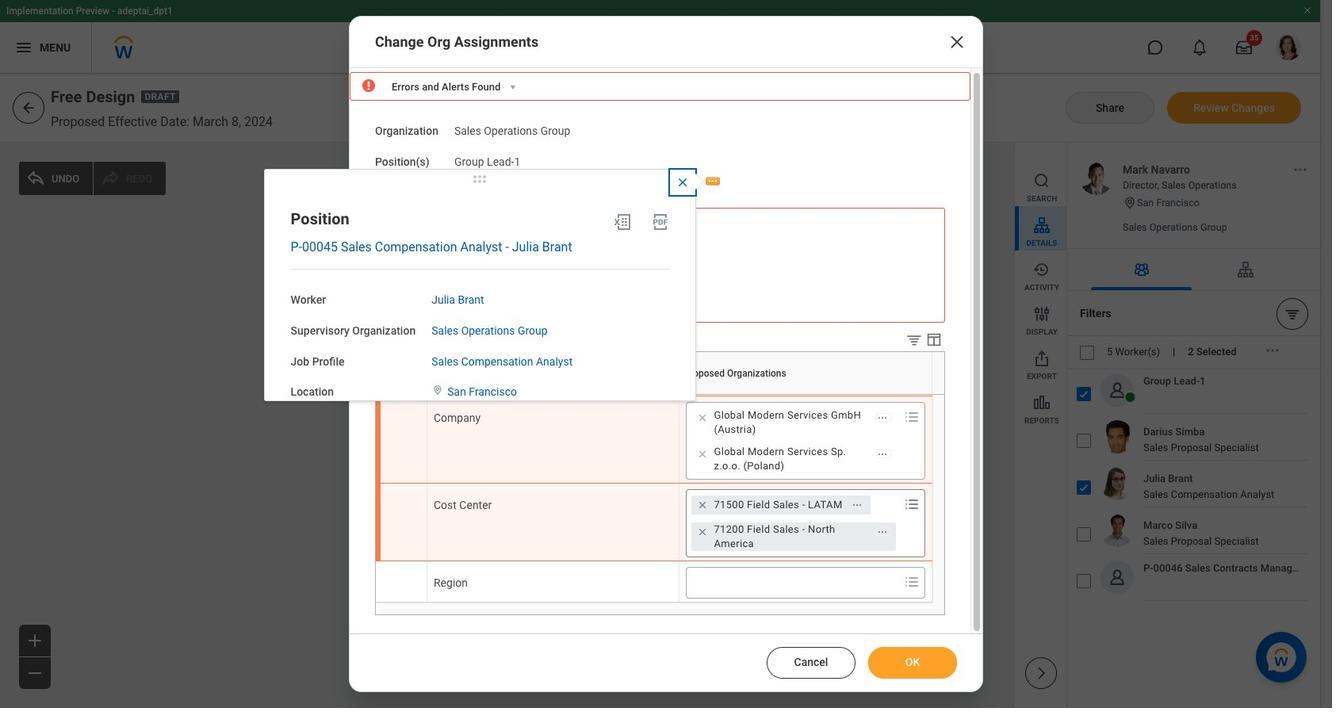 Task type: vqa. For each thing, say whether or not it's contained in the screenshot.


Task type: describe. For each thing, give the bounding box(es) containing it.
proposal for darius simba
[[1171, 442, 1212, 454]]

x small image for global modern services gmbh (austria)
[[695, 410, 711, 426]]

sales operations group up company.
[[567, 220, 676, 231]]

julia inside items selected list
[[648, 175, 672, 188]]

sp.
[[831, 445, 846, 457]]

(unfille
[[1304, 562, 1332, 574]]

3 prompts image from the top
[[903, 572, 922, 591]]

3 items
[[375, 336, 407, 347]]

error down error - grid error (row 1) link
[[475, 281, 499, 294]]

row element containing region
[[376, 561, 932, 602]]

implementation
[[6, 6, 74, 17]]

julia up 2)
[[512, 240, 539, 255]]

|
[[1173, 346, 1176, 358]]

compensation inside julia brant sales compensation analyst
[[1171, 489, 1238, 500]]

worker(s)
[[1115, 346, 1160, 358]]

1)
[[530, 240, 540, 252]]

71200 field sales - north america, press delete to clear value. option
[[692, 522, 896, 551]]

group inside sales operations group 'link'
[[518, 324, 548, 337]]

draft
[[145, 92, 176, 103]]

cancel
[[794, 656, 828, 669]]

group down worker(s)
[[1144, 375, 1171, 387]]

71500 field sales - latam, press delete to clear value. option
[[692, 495, 870, 514]]

0
[[580, 263, 585, 274]]

location image for sales operations group
[[567, 240, 578, 251]]

sales inside mark navarro director, sales operations
[[1162, 179, 1186, 191]]

x image
[[948, 33, 967, 52]]

row element containing cost center
[[376, 483, 932, 561]]

marco silva sales proposal specialist
[[1144, 519, 1259, 547]]

julia brant
[[432, 294, 484, 306]]

preview
[[76, 6, 110, 17]]

effective
[[108, 114, 157, 129]]

proposed effective date: march 8, 2024
[[51, 114, 273, 129]]

redo
[[126, 172, 152, 184]]

proposed for proposed organizations
[[684, 368, 725, 379]]

contracts
[[1213, 562, 1258, 574]]

operations down mark navarro director, sales operations
[[1150, 221, 1198, 233]]

undo r image
[[101, 169, 120, 188]]

sales inside marco silva sales proposal specialist
[[1144, 535, 1169, 547]]

71200 field sales - north america
[[714, 523, 836, 549]]

3
[[375, 336, 380, 347]]

Proposed Organizations field
[[687, 568, 898, 597]]

services for gmbh
[[787, 409, 828, 421]]

move modal image
[[464, 170, 496, 189]]

type
[[492, 368, 513, 379]]

- inside error - grid error (row 1) select 1 organization for the organization type company.
[[445, 240, 448, 252]]

julia brant link
[[432, 290, 484, 306]]

search
[[1027, 194, 1057, 203]]

sales down position
[[341, 240, 372, 255]]

p-00045 sales compensation analyst - julia brant for p-00045 sales compensation analyst - julia brant element
[[454, 175, 701, 188]]

exclamation image
[[362, 80, 374, 92]]

organization up "error - grid error (row 2) select 1 organization for the organization type cost center."
[[549, 256, 606, 268]]

z.o.o.
[[714, 460, 741, 472]]

simba
[[1176, 426, 1205, 438]]

proposal for marco silva
[[1171, 535, 1212, 547]]

change org assignments
[[375, 33, 539, 50]]

1 inside "error - grid error (row 2) select 1 organization for the organization type cost center."
[[449, 298, 455, 309]]

proposed for proposed effective date: march 8, 2024
[[51, 114, 105, 129]]

errors
[[392, 81, 420, 93]]

darius
[[1144, 426, 1173, 438]]

organization for * organization type
[[436, 368, 490, 379]]

position(s)
[[375, 155, 430, 168]]

org
[[428, 33, 451, 50]]

sales inside option
[[773, 499, 800, 511]]

(row for 2)
[[501, 281, 527, 294]]

sales operations group element
[[454, 121, 571, 137]]

darius simba sales proposal specialist
[[1144, 426, 1259, 454]]

sales compensation analyst
[[432, 355, 573, 368]]

2)
[[530, 281, 540, 294]]

francisco for director, sales operations
[[1157, 196, 1200, 208]]

field for 71200
[[747, 523, 770, 535]]

manager
[[1261, 562, 1302, 574]]

global for z.o.o.
[[714, 445, 745, 457]]

supervisory
[[291, 324, 350, 337]]

p-00045 sales compensation analyst - julia brant link
[[291, 240, 572, 255]]

silva
[[1176, 519, 1198, 531]]

free design
[[51, 87, 135, 106]]

caret down image
[[508, 82, 519, 93]]

sales inside julia brant sales compensation analyst
[[1144, 489, 1169, 500]]

sales left export to excel icon
[[567, 220, 593, 231]]

0 horizontal spatial related actions image
[[691, 199, 701, 210]]

reports
[[1025, 416, 1059, 425]]

sales operations group link
[[432, 321, 548, 337]]

proposed organizations
[[684, 368, 786, 379]]

error - grid error (row 1) select 1 organization for the organization type company.
[[418, 240, 677, 268]]

close image
[[676, 176, 689, 189]]

job profile
[[291, 355, 345, 368]]

filters
[[1080, 307, 1112, 320]]

items selected for proposed organizations list box for company
[[687, 405, 901, 476]]

modern for z.o.o.
[[748, 445, 785, 457]]

review
[[1194, 101, 1229, 114]]

(poland)
[[743, 460, 785, 472]]

ok
[[905, 656, 920, 669]]

x small image
[[695, 524, 711, 540]]

mark navarro director, sales operations
[[1123, 163, 1237, 191]]

region
[[434, 576, 468, 589]]

global modern services gmbh (austria)
[[714, 409, 861, 435]]

(row for 1)
[[501, 240, 527, 252]]

5 for 5 worker(s)
[[1107, 346, 1113, 358]]

america
[[714, 537, 754, 549]]

mark
[[1123, 163, 1148, 176]]

the for 1)
[[532, 256, 547, 268]]

specialist for darius simba sales proposal specialist
[[1215, 442, 1259, 454]]

san for director, sales operations
[[1137, 196, 1154, 208]]

71500 field sales - latam element
[[714, 498, 843, 512]]

group down mark navarro director, sales operations
[[1201, 221, 1228, 233]]

00046
[[1154, 562, 1183, 574]]

march
[[193, 114, 228, 129]]

global modern services sp. z.o.o. (poland) element
[[714, 445, 868, 473]]

organizations
[[727, 368, 786, 379]]

supervisory organization
[[291, 324, 416, 337]]

organization down error - grid error (row 2) link
[[457, 298, 514, 309]]

sales inside 71200 field sales - north america
[[773, 523, 800, 535]]

2 vertical spatial p-
[[1144, 562, 1154, 574]]

row element containing company
[[376, 396, 932, 483]]

review changes button
[[1167, 92, 1301, 124]]

grid for error - grid error (row 2)
[[451, 281, 472, 294]]

- inside "error - grid error (row 2) select 1 organization for the organization type cost center."
[[445, 281, 448, 294]]

error - grid error (row 2) link
[[418, 281, 540, 295]]

ok button
[[868, 647, 957, 679]]

analyst inside julia brant sales compensation analyst
[[1241, 489, 1275, 500]]

user image for p-00046 sales contracts manager (unfille
[[1107, 567, 1128, 588]]

gmbh
[[831, 409, 861, 421]]

undo l image
[[26, 169, 45, 188]]

type for 1)
[[609, 256, 628, 268]]

1 inside items selected list
[[514, 155, 520, 168]]

found
[[472, 81, 501, 93]]

redo button
[[94, 162, 166, 195]]

0 horizontal spatial contact card matrix manager image
[[638, 263, 649, 274]]

julia brant sales compensation analyst
[[1144, 473, 1275, 500]]

sales down director,
[[1123, 221, 1147, 233]]

*
[[431, 368, 436, 379]]

location image for director, sales operations
[[1123, 196, 1137, 210]]

2
[[1188, 346, 1194, 358]]

analyst up error - grid error (row 2) link
[[460, 240, 502, 255]]

the for 2)
[[532, 298, 547, 309]]

items
[[383, 336, 407, 347]]

adeptai_dpt1
[[117, 6, 173, 17]]

sales inside darius simba sales proposal specialist
[[1144, 442, 1169, 454]]

1 vertical spatial cost
[[434, 499, 457, 511]]

center.
[[655, 298, 687, 309]]

position dialog
[[264, 169, 712, 401]]

chevron right image
[[1033, 665, 1049, 681]]

date:
[[160, 114, 190, 129]]

00045 for p-00045 sales compensation analyst - julia brant element
[[464, 175, 496, 188]]

field for 71500
[[747, 499, 770, 511]]

san francisco for director, sales operations
[[1137, 196, 1200, 208]]

sales inside 'link'
[[432, 324, 459, 337]]

sales up group lead-1 element
[[454, 125, 481, 137]]

items selected list
[[454, 152, 726, 189]]

00045 for p-00045 sales compensation analyst - julia brant link
[[302, 240, 338, 255]]

user image for group lead-1
[[1107, 380, 1128, 401]]

p-00046 sales contracts manager (unfille
[[1144, 562, 1332, 574]]

minus image
[[25, 664, 44, 683]]

toolbar inside change org assignments dialog
[[894, 331, 945, 351]]

company
[[434, 411, 481, 424]]

group inside sales operations group element
[[541, 125, 571, 137]]

design
[[86, 87, 135, 106]]

sales right 00046
[[1185, 562, 1211, 574]]

0 vertical spatial organization
[[375, 125, 439, 137]]

location image inside position dialog
[[432, 385, 444, 396]]

- inside banner
[[112, 6, 115, 17]]

undo
[[52, 172, 79, 184]]

compensation up 'san francisco' link
[[461, 355, 533, 368]]

free
[[51, 87, 82, 106]]

san inside position dialog
[[447, 386, 466, 398]]

related actions image for global modern services gmbh (austria)
[[877, 412, 888, 423]]

row element containing *
[[376, 352, 936, 395]]

operations inside mark navarro director, sales operations
[[1189, 179, 1237, 191]]

display
[[1026, 328, 1058, 336]]

errors and alerts found
[[392, 81, 501, 93]]

global modern services sp. z.o.o. (poland)
[[714, 445, 846, 472]]

implementation preview -   adeptai_dpt1 banner
[[0, 0, 1320, 73]]

cost center
[[434, 499, 492, 511]]

for for 2)
[[517, 298, 530, 309]]



Task type: locate. For each thing, give the bounding box(es) containing it.
- left the north
[[802, 523, 805, 535]]

1 vertical spatial 5
[[1107, 346, 1113, 358]]

1
[[514, 155, 520, 168], [449, 256, 455, 268], [449, 298, 455, 309], [1200, 375, 1206, 387]]

1 horizontal spatial related actions image
[[877, 526, 888, 537]]

2 (row from the top
[[501, 281, 527, 294]]

compensation inside items selected list
[[528, 175, 600, 188]]

0 vertical spatial user image
[[1107, 380, 1128, 401]]

2 the from the top
[[532, 298, 547, 309]]

sales down navarro
[[1162, 179, 1186, 191]]

search image
[[466, 38, 485, 57]]

type for 2)
[[609, 298, 628, 309]]

x small image inside 71500 field sales - latam, press delete to clear value. option
[[695, 497, 711, 513]]

00045 inside position dialog
[[302, 240, 338, 255]]

2 select from the top
[[418, 298, 446, 309]]

0 vertical spatial san
[[1137, 196, 1154, 208]]

8,
[[232, 114, 241, 129]]

(row left 2)
[[501, 281, 527, 294]]

proposal
[[1171, 442, 1212, 454], [1171, 535, 1212, 547]]

select down p-00045 sales compensation analyst - julia brant link
[[418, 256, 446, 268]]

1 x small image from the top
[[695, 410, 711, 426]]

compensation
[[528, 175, 600, 188], [375, 240, 457, 255], [461, 355, 533, 368], [1171, 489, 1238, 500]]

1 vertical spatial x small image
[[695, 446, 711, 462]]

error - grid error (row 1) link
[[418, 240, 540, 254]]

- up error - grid error (row 2) link
[[445, 240, 448, 252]]

lead- inside items selected list
[[487, 155, 514, 168]]

job
[[291, 355, 309, 368]]

1 services from the top
[[787, 409, 828, 421]]

operations up sales compensation analyst link
[[461, 324, 515, 337]]

2 horizontal spatial location image
[[1123, 196, 1137, 210]]

type left company.
[[609, 256, 628, 268]]

modern inside global modern services gmbh (austria)
[[748, 409, 785, 421]]

items selected for proposed organizations list box
[[687, 405, 901, 476], [687, 492, 901, 554]]

proposal inside darius simba sales proposal specialist
[[1171, 442, 1212, 454]]

proposed inside change org assignments dialog
[[684, 368, 725, 379]]

1 vertical spatial proposed
[[684, 368, 725, 379]]

0 vertical spatial items selected for proposed organizations list box
[[687, 405, 901, 476]]

0 vertical spatial p-
[[454, 175, 464, 188]]

1 vertical spatial p-00045 sales compensation analyst - julia brant
[[291, 240, 572, 255]]

field
[[747, 499, 770, 511], [747, 523, 770, 535]]

71200 field sales - north america element
[[714, 522, 868, 551]]

details
[[1027, 239, 1058, 247]]

global modern services sp. z.o.o. (poland), press delete to clear value. option
[[692, 445, 896, 473]]

julia up marco at right
[[1144, 473, 1166, 485]]

company.
[[631, 256, 677, 268]]

1 vertical spatial related actions image
[[1265, 343, 1281, 359]]

0 vertical spatial prompts image
[[903, 407, 922, 426]]

1 horizontal spatial contact card matrix manager image
[[1132, 260, 1151, 279]]

organization for supervisory organization
[[352, 324, 416, 337]]

x small image left 71500
[[695, 497, 711, 513]]

1 vertical spatial grid
[[451, 281, 472, 294]]

2 row element from the top
[[376, 396, 932, 483]]

the down "1)"
[[532, 256, 547, 268]]

1 horizontal spatial p-
[[454, 175, 464, 188]]

1 vertical spatial group lead-1
[[1144, 375, 1206, 387]]

lead- up move modal icon
[[487, 155, 514, 168]]

1 vertical spatial (row
[[501, 281, 527, 294]]

5 worker(s)
[[1107, 346, 1160, 358]]

cost
[[631, 298, 652, 309], [434, 499, 457, 511]]

1 vertical spatial user image
[[1107, 567, 1128, 588]]

2 proposal from the top
[[1171, 535, 1212, 547]]

1 the from the top
[[532, 256, 547, 268]]

group down "error - grid error (row 2) select 1 organization for the organization type cost center."
[[518, 324, 548, 337]]

prompts image for company
[[903, 407, 922, 426]]

- inside 71200 field sales - north america
[[802, 523, 805, 535]]

1 horizontal spatial proposed
[[684, 368, 725, 379]]

group up items selected list
[[541, 125, 571, 137]]

0 vertical spatial modern
[[748, 409, 785, 421]]

p-00045 sales compensation analyst - julia brant up export to excel icon
[[454, 175, 701, 188]]

x small image for global modern services sp. z.o.o. (poland)
[[695, 446, 711, 462]]

type left center.
[[609, 298, 628, 309]]

2 horizontal spatial francisco
[[1157, 196, 1200, 208]]

sales compensation analyst link
[[432, 352, 573, 368]]

- left close image
[[642, 175, 645, 188]]

sales up 71200 field sales - north america element
[[773, 499, 800, 511]]

change org assignments dialog
[[349, 16, 983, 692]]

for inside "error - grid error (row 2) select 1 organization for the organization type cost center."
[[517, 298, 530, 309]]

(row left "1)"
[[501, 240, 527, 252]]

organization inside row element
[[436, 368, 490, 379]]

proposal down silva
[[1171, 535, 1212, 547]]

caret up image
[[650, 265, 659, 273]]

grid up error - grid error (row 2) link
[[451, 240, 472, 252]]

0 vertical spatial specialist
[[1215, 442, 1259, 454]]

services
[[787, 409, 828, 421], [787, 445, 828, 457]]

select inside error - grid error (row 1) select 1 organization for the organization type company.
[[418, 256, 446, 268]]

items selected for proposed organizations list box containing global modern services gmbh (austria)
[[687, 405, 901, 476]]

0 horizontal spatial 00045
[[302, 240, 338, 255]]

organization down 0
[[549, 298, 606, 309]]

services for sp.
[[787, 445, 828, 457]]

specialist for marco silva sales proposal specialist
[[1215, 535, 1259, 547]]

2 vertical spatial organization
[[436, 368, 490, 379]]

71500 field sales - latam
[[714, 499, 843, 511]]

0 horizontal spatial proposed
[[51, 114, 105, 129]]

1 global from the top
[[714, 409, 745, 421]]

lead- down 2
[[1174, 375, 1200, 387]]

1 for from the top
[[517, 256, 530, 268]]

related actions image
[[691, 199, 701, 210], [1265, 343, 1281, 359], [877, 526, 888, 537]]

sales down marco at right
[[1144, 535, 1169, 547]]

prompts image for cost center
[[903, 495, 922, 514]]

1 horizontal spatial lead-
[[1174, 375, 1200, 387]]

share button
[[1066, 92, 1155, 124]]

1 vertical spatial 00045
[[302, 240, 338, 255]]

implementation preview -   adeptai_dpt1
[[6, 6, 173, 17]]

0 horizontal spatial cost
[[434, 499, 457, 511]]

global modern services gmbh (austria) element
[[714, 408, 868, 437]]

1 vertical spatial lead-
[[1174, 375, 1200, 387]]

field inside option
[[747, 499, 770, 511]]

the down 2)
[[532, 298, 547, 309]]

brant inside items selected list
[[675, 175, 701, 188]]

1 horizontal spatial cost
[[631, 298, 652, 309]]

1 vertical spatial modern
[[748, 445, 785, 457]]

menu
[[1015, 143, 1067, 428]]

global modern services gmbh (austria), press delete to clear value. option
[[692, 408, 896, 437]]

selected
[[1197, 346, 1237, 358]]

1 vertical spatial location image
[[567, 240, 578, 251]]

modern up (austria)
[[748, 409, 785, 421]]

0 vertical spatial location image
[[1123, 196, 1137, 210]]

sales up marco at right
[[1144, 489, 1169, 500]]

error
[[418, 240, 442, 252], [475, 240, 499, 252], [418, 281, 442, 294], [475, 281, 499, 294]]

services inside global modern services gmbh (austria)
[[787, 409, 828, 421]]

san francisco inside position dialog
[[447, 386, 517, 398]]

related actions image
[[1293, 162, 1309, 178], [877, 412, 888, 423], [877, 449, 888, 460], [851, 499, 863, 510]]

proposed
[[51, 114, 105, 129], [684, 368, 725, 379]]

organization
[[457, 256, 514, 268], [549, 256, 606, 268], [457, 298, 514, 309], [549, 298, 606, 309]]

group
[[541, 125, 571, 137], [454, 155, 484, 168], [648, 220, 676, 231], [1201, 221, 1228, 233], [518, 324, 548, 337], [1144, 375, 1171, 387]]

0 vertical spatial san francisco
[[1137, 196, 1200, 208]]

export
[[1027, 372, 1057, 381]]

1 horizontal spatial san
[[578, 240, 594, 251]]

group inside group lead-1 element
[[454, 155, 484, 168]]

2 user image from the top
[[1107, 567, 1128, 588]]

x small image left (austria)
[[695, 410, 711, 426]]

sales inside items selected list
[[498, 175, 525, 188]]

2 services from the top
[[787, 445, 828, 457]]

sales operations group
[[454, 125, 571, 137], [567, 220, 676, 231], [1123, 221, 1228, 233], [432, 324, 548, 337]]

global
[[714, 409, 745, 421], [714, 445, 745, 457]]

francisco inside 'san francisco' link
[[469, 386, 517, 398]]

services inside global modern services sp. z.o.o. (poland)
[[787, 445, 828, 457]]

sales down 71500 field sales - latam, press delete to clear value. option
[[773, 523, 800, 535]]

1 vertical spatial items selected for proposed organizations list box
[[687, 492, 901, 554]]

p- down marco at right
[[1144, 562, 1154, 574]]

click to view/edit grid preferences image
[[926, 331, 943, 348]]

error down p-00045 sales compensation analyst - julia brant link
[[418, 281, 442, 294]]

5 up center.
[[659, 263, 664, 274]]

0 horizontal spatial francisco
[[469, 386, 517, 398]]

san francisco down export to excel icon
[[578, 240, 638, 251]]

for for 1)
[[517, 256, 530, 268]]

1 type from the top
[[609, 256, 628, 268]]

sales right move modal icon
[[498, 175, 525, 188]]

0 vertical spatial services
[[787, 409, 828, 421]]

cost inside "error - grid error (row 2) select 1 organization for the organization type cost center."
[[631, 298, 652, 309]]

0 horizontal spatial san francisco
[[447, 386, 517, 398]]

71200
[[714, 523, 744, 535]]

share
[[1096, 101, 1125, 114]]

type inside error - grid error (row 1) select 1 organization for the organization type company.
[[609, 256, 628, 268]]

2 field from the top
[[747, 523, 770, 535]]

group lead-1
[[454, 155, 520, 168], [1144, 375, 1206, 387]]

type inside "error - grid error (row 2) select 1 organization for the organization type cost center."
[[609, 298, 628, 309]]

specialist up julia brant sales compensation analyst
[[1215, 442, 1259, 454]]

p- inside position dialog
[[291, 240, 302, 255]]

2 items selected for proposed organizations list box from the top
[[687, 492, 901, 554]]

activity
[[1025, 283, 1060, 292]]

global inside global modern services sp. z.o.o. (poland)
[[714, 445, 745, 457]]

0 vertical spatial 5
[[659, 263, 664, 274]]

brant
[[675, 175, 701, 188], [542, 240, 572, 255], [458, 294, 484, 306], [1168, 473, 1193, 485]]

org chart image
[[1236, 260, 1255, 279], [567, 263, 578, 274]]

1 vertical spatial for
[[517, 298, 530, 309]]

changes
[[1232, 101, 1275, 114]]

operations inside 'link'
[[461, 324, 515, 337]]

modern up (poland) at the bottom right of the page
[[748, 445, 785, 457]]

1 grid from the top
[[451, 240, 472, 252]]

- down p-00045 sales compensation analyst - julia brant link
[[445, 281, 448, 294]]

san francisco down '* organization type'
[[447, 386, 517, 398]]

column header inside change org assignments dialog
[[680, 395, 932, 396]]

1 down 2 selected
[[1200, 375, 1206, 387]]

contact card matrix manager image
[[1132, 260, 1151, 279], [638, 263, 649, 274]]

p- for p-00045 sales compensation analyst - julia brant element
[[454, 175, 464, 188]]

proposal inside marco silva sales proposal specialist
[[1171, 535, 1212, 547]]

0 vertical spatial related actions image
[[691, 199, 701, 210]]

close environment banner image
[[1303, 6, 1313, 15]]

global up z.o.o.
[[714, 445, 745, 457]]

1 vertical spatial francisco
[[597, 240, 638, 251]]

1 horizontal spatial 00045
[[464, 175, 496, 188]]

specialist up the contracts
[[1215, 535, 1259, 547]]

organization inside position dialog
[[352, 324, 416, 337]]

assignments
[[454, 33, 539, 50]]

related actions image for global modern services sp. z.o.o. (poland)
[[877, 449, 888, 460]]

organization
[[375, 125, 439, 137], [352, 324, 416, 337], [436, 368, 490, 379]]

2 horizontal spatial related actions image
[[1265, 343, 1281, 359]]

analyst inside items selected list
[[603, 175, 640, 188]]

p- inside items selected list
[[454, 175, 464, 188]]

1 vertical spatial proposal
[[1171, 535, 1212, 547]]

group up company.
[[648, 220, 676, 231]]

sales operations group inside change org assignments dialog
[[454, 125, 571, 137]]

sales
[[454, 125, 481, 137], [498, 175, 525, 188], [1162, 179, 1186, 191], [567, 220, 593, 231], [1123, 221, 1147, 233], [341, 240, 372, 255], [432, 324, 459, 337], [432, 355, 459, 368], [1144, 442, 1169, 454], [1144, 489, 1169, 500], [773, 499, 800, 511], [773, 523, 800, 535], [1144, 535, 1169, 547], [1185, 562, 1211, 574]]

1 (row from the top
[[501, 240, 527, 252]]

marco
[[1144, 519, 1173, 531]]

organization down error - grid error (row 1) link
[[457, 256, 514, 268]]

position
[[291, 209, 350, 228]]

- right preview
[[112, 6, 115, 17]]

sales down julia brant at the left of the page
[[432, 324, 459, 337]]

tab list
[[1067, 249, 1321, 291]]

0 vertical spatial group lead-1
[[454, 155, 520, 168]]

x small image left z.o.o.
[[695, 446, 711, 462]]

specialist inside marco silva sales proposal specialist
[[1215, 535, 1259, 547]]

2 specialist from the top
[[1215, 535, 1259, 547]]

julia
[[648, 175, 672, 188], [512, 240, 539, 255], [432, 294, 455, 306], [1144, 473, 1166, 485]]

select to filter grid data image
[[906, 332, 923, 348]]

group lead-1 inside items selected list
[[454, 155, 520, 168]]

grid inside "error - grid error (row 2) select 1 organization for the organization type cost center."
[[451, 281, 472, 294]]

0 vertical spatial for
[[517, 256, 530, 268]]

and
[[422, 81, 439, 93]]

error up julia brant link
[[418, 240, 442, 252]]

items selected for proposed organizations list box for cost center
[[687, 492, 901, 554]]

san down '* organization type'
[[447, 386, 466, 398]]

2024
[[244, 114, 273, 129]]

1 horizontal spatial group lead-1
[[1144, 375, 1206, 387]]

san up 0
[[578, 240, 594, 251]]

plus image
[[25, 631, 44, 650]]

user image left 00046
[[1107, 567, 1128, 588]]

operations inside change org assignments dialog
[[484, 125, 538, 137]]

- inside position dialog
[[506, 240, 509, 255]]

francisco down export to excel icon
[[597, 240, 638, 251]]

0 vertical spatial grid
[[451, 240, 472, 252]]

column header
[[680, 395, 932, 396]]

2 vertical spatial san
[[447, 386, 466, 398]]

operations up group lead-1 element
[[484, 125, 538, 137]]

row element
[[376, 352, 936, 395], [376, 396, 932, 483], [376, 483, 932, 561], [376, 561, 932, 602]]

1 proposal from the top
[[1171, 442, 1212, 454]]

filter image
[[1285, 306, 1301, 322]]

0 vertical spatial francisco
[[1157, 196, 1200, 208]]

0 vertical spatial type
[[609, 256, 628, 268]]

1 prompts image from the top
[[903, 407, 922, 426]]

francisco down mark navarro director, sales operations
[[1157, 196, 1200, 208]]

3 x small image from the top
[[695, 497, 711, 513]]

group lead-1 up move modal icon
[[454, 155, 520, 168]]

user image
[[1107, 380, 1128, 401], [1107, 567, 1128, 588]]

arrow left image
[[21, 100, 36, 116]]

notifications large image
[[1192, 40, 1208, 56]]

user image down 5 worker(s)
[[1107, 380, 1128, 401]]

worker
[[291, 294, 326, 306]]

1 select from the top
[[418, 256, 446, 268]]

p-00045 sales compensation analyst - julia brant for p-00045 sales compensation analyst - julia brant link
[[291, 240, 572, 255]]

profile logan mcneil element
[[1267, 30, 1311, 65]]

2 global from the top
[[714, 445, 745, 457]]

5 for 5
[[659, 263, 664, 274]]

1 horizontal spatial san francisco
[[578, 240, 638, 251]]

1 row element from the top
[[376, 352, 936, 395]]

alerts
[[442, 81, 469, 93]]

location image down director,
[[1123, 196, 1137, 210]]

(row
[[501, 240, 527, 252], [501, 281, 527, 294]]

1 down p-00045 sales compensation analyst - julia brant link
[[449, 256, 455, 268]]

analyst right type
[[536, 355, 573, 368]]

san
[[1137, 196, 1154, 208], [578, 240, 594, 251], [447, 386, 466, 398]]

compensation up julia brant link
[[375, 240, 457, 255]]

the inside "error - grid error (row 2) select 1 organization for the organization type cost center."
[[532, 298, 547, 309]]

proposed down 'free'
[[51, 114, 105, 129]]

1 vertical spatial field
[[747, 523, 770, 535]]

group lead-1 element
[[454, 152, 520, 168]]

2 horizontal spatial san francisco
[[1137, 196, 1200, 208]]

0 horizontal spatial org chart image
[[567, 263, 578, 274]]

grid for error - grid error (row 1)
[[451, 240, 472, 252]]

(austria)
[[714, 423, 756, 435]]

compensation up silva
[[1171, 489, 1238, 500]]

- left "1)"
[[506, 240, 509, 255]]

julia inside julia brant sales compensation analyst
[[1144, 473, 1166, 485]]

sales up 'san francisco' link
[[432, 355, 459, 368]]

2 vertical spatial prompts image
[[903, 572, 922, 591]]

-
[[112, 6, 115, 17], [642, 175, 645, 188], [506, 240, 509, 255], [445, 240, 448, 252], [445, 281, 448, 294], [802, 499, 805, 511], [802, 523, 805, 535]]

sales operations group up group lead-1 element
[[454, 125, 571, 137]]

1 modern from the top
[[748, 409, 785, 421]]

error up error - grid error (row 2) link
[[475, 240, 499, 252]]

1 specialist from the top
[[1215, 442, 1259, 454]]

for down "1)"
[[517, 256, 530, 268]]

2 vertical spatial location image
[[432, 385, 444, 396]]

specialist inside darius simba sales proposal specialist
[[1215, 442, 1259, 454]]

san for sales operations group
[[578, 240, 594, 251]]

global up (austria)
[[714, 409, 745, 421]]

(row inside "error - grid error (row 2) select 1 organization for the organization type cost center."
[[501, 281, 527, 294]]

export to excel image
[[613, 213, 632, 232]]

1 vertical spatial the
[[532, 298, 547, 309]]

3 row element from the top
[[376, 483, 932, 561]]

0 horizontal spatial 5
[[659, 263, 664, 274]]

1 vertical spatial specialist
[[1215, 535, 1259, 547]]

0 vertical spatial cost
[[631, 298, 652, 309]]

00045 inside items selected list
[[464, 175, 496, 188]]

0 horizontal spatial p-
[[291, 240, 302, 255]]

select
[[418, 256, 446, 268], [418, 298, 446, 309]]

0 vertical spatial the
[[532, 256, 547, 268]]

analyst up marco silva sales proposal specialist
[[1241, 489, 1275, 500]]

2 modern from the top
[[748, 445, 785, 457]]

prompts image
[[903, 407, 922, 426], [903, 495, 922, 514], [903, 572, 922, 591]]

lead-
[[487, 155, 514, 168], [1174, 375, 1200, 387]]

1 vertical spatial p-
[[291, 240, 302, 255]]

select inside "error - grid error (row 2) select 1 organization for the organization type cost center."
[[418, 298, 446, 309]]

for inside error - grid error (row 1) select 1 organization for the organization type company.
[[517, 256, 530, 268]]

profile
[[312, 355, 345, 368]]

0 horizontal spatial group lead-1
[[454, 155, 520, 168]]

0 vertical spatial (row
[[501, 240, 527, 252]]

the inside error - grid error (row 1) select 1 organization for the organization type company.
[[532, 256, 547, 268]]

location image down *
[[432, 385, 444, 396]]

undo button
[[19, 162, 93, 195]]

1 vertical spatial prompts image
[[903, 495, 922, 514]]

1 horizontal spatial org chart image
[[1236, 260, 1255, 279]]

1 items selected for proposed organizations list box from the top
[[687, 405, 901, 476]]

1 vertical spatial select
[[418, 298, 446, 309]]

0 horizontal spatial location image
[[432, 385, 444, 396]]

select for error - grid error (row 2)
[[418, 298, 446, 309]]

0 vertical spatial proposed
[[51, 114, 105, 129]]

sales operations group down mark navarro director, sales operations
[[1123, 221, 1228, 233]]

1 horizontal spatial 5
[[1107, 346, 1113, 358]]

x small image for 71500 field sales - latam
[[695, 497, 711, 513]]

- inside option
[[802, 499, 805, 511]]

modern inside global modern services sp. z.o.o. (poland)
[[748, 445, 785, 457]]

p-00045 sales compensation analyst - julia brant element
[[454, 172, 701, 188]]

francisco for sales operations group
[[597, 240, 638, 251]]

* organization type
[[431, 368, 513, 379]]

p-00045 sales compensation analyst - julia brant inside position dialog
[[291, 240, 572, 255]]

4 row element from the top
[[376, 561, 932, 602]]

2 horizontal spatial p-
[[1144, 562, 1154, 574]]

location image
[[1123, 196, 1137, 210], [567, 240, 578, 251], [432, 385, 444, 396]]

0 horizontal spatial san
[[447, 386, 466, 398]]

francisco down type
[[469, 386, 517, 398]]

x small image inside the global modern services gmbh (austria), press delete to clear value. option
[[695, 410, 711, 426]]

0 vertical spatial global
[[714, 409, 745, 421]]

analyst
[[603, 175, 640, 188], [460, 240, 502, 255], [536, 355, 573, 368], [1241, 489, 1275, 500]]

global inside global modern services gmbh (austria)
[[714, 409, 745, 421]]

grid
[[451, 240, 472, 252], [451, 281, 472, 294]]

related actions image for 71500 field sales - latam
[[851, 499, 863, 510]]

- inside items selected list
[[642, 175, 645, 188]]

00045 down group lead-1 element
[[464, 175, 496, 188]]

navarro
[[1151, 163, 1190, 176]]

operations left view printable version (pdf) icon
[[595, 220, 646, 231]]

1 vertical spatial services
[[787, 445, 828, 457]]

1 vertical spatial type
[[609, 298, 628, 309]]

global for (austria)
[[714, 409, 745, 421]]

inbox large image
[[1236, 40, 1252, 56]]

select for error - grid error (row 1)
[[418, 256, 446, 268]]

x small image inside global modern services sp. z.o.o. (poland), press delete to clear value. 'option'
[[695, 446, 711, 462]]

cost left center
[[434, 499, 457, 511]]

julia left close image
[[648, 175, 672, 188]]

cost left center.
[[631, 298, 652, 309]]

1 vertical spatial san
[[578, 240, 594, 251]]

2 for from the top
[[517, 298, 530, 309]]

2 vertical spatial related actions image
[[877, 526, 888, 537]]

2 type from the top
[[609, 298, 628, 309]]

group lead-1 down |
[[1144, 375, 1206, 387]]

0 vertical spatial select
[[418, 256, 446, 268]]

00045
[[464, 175, 496, 188], [302, 240, 338, 255]]

menu containing search
[[1015, 143, 1067, 428]]

brant inside julia brant sales compensation analyst
[[1168, 473, 1193, 485]]

san down director,
[[1137, 196, 1154, 208]]

1 user image from the top
[[1107, 380, 1128, 401]]

0 vertical spatial p-00045 sales compensation analyst - julia brant
[[454, 175, 701, 188]]

error - grid error (row 2) select 1 organization for the organization type cost center.
[[418, 281, 687, 309]]

p-00045 sales compensation analyst - julia brant inside items selected list
[[454, 175, 701, 188]]

review changes
[[1194, 101, 1275, 114]]

julia down p-00045 sales compensation analyst - julia brant link
[[432, 294, 455, 306]]

analyst up export to excel icon
[[603, 175, 640, 188]]

0 vertical spatial proposal
[[1171, 442, 1212, 454]]

(row inside error - grid error (row 1) select 1 organization for the organization type company.
[[501, 240, 527, 252]]

- left "latam"
[[802, 499, 805, 511]]

2 selected
[[1188, 346, 1237, 358]]

grid inside error - grid error (row 1) select 1 organization for the organization type company.
[[451, 240, 472, 252]]

0 vertical spatial x small image
[[695, 410, 711, 426]]

p- down position
[[291, 240, 302, 255]]

toolbar
[[894, 331, 945, 351]]

group up move modal icon
[[454, 155, 484, 168]]

1 inside error - grid error (row 1) select 1 organization for the organization type company.
[[449, 256, 455, 268]]

compensation up "1)"
[[528, 175, 600, 188]]

for down 2)
[[517, 298, 530, 309]]

p-00045 sales compensation analyst - julia brant
[[454, 175, 701, 188], [291, 240, 572, 255]]

sales operations group inside position dialog
[[432, 324, 548, 337]]

2 x small image from the top
[[695, 446, 711, 462]]

p- for p-00045 sales compensation analyst - julia brant link
[[291, 240, 302, 255]]

modern
[[748, 409, 785, 421], [748, 445, 785, 457]]

latam
[[808, 499, 843, 511]]

2 prompts image from the top
[[903, 495, 922, 514]]

x small image
[[695, 410, 711, 426], [695, 446, 711, 462], [695, 497, 711, 513]]

modern for (austria)
[[748, 409, 785, 421]]

p-00045 sales compensation analyst - julia brant up julia brant link
[[291, 240, 572, 255]]

operations down navarro
[[1189, 179, 1237, 191]]

field inside 71200 field sales - north america
[[747, 523, 770, 535]]

2 horizontal spatial san
[[1137, 196, 1154, 208]]

2 vertical spatial x small image
[[695, 497, 711, 513]]

select down error - grid error (row 2) link
[[418, 298, 446, 309]]

location image right "1)"
[[567, 240, 578, 251]]

2 vertical spatial san francisco
[[447, 386, 517, 398]]

1 horizontal spatial location image
[[567, 240, 578, 251]]

p- down group lead-1 element
[[454, 175, 464, 188]]

1 field from the top
[[747, 499, 770, 511]]

0 vertical spatial lead-
[[487, 155, 514, 168]]

2 grid from the top
[[451, 281, 472, 294]]

proposal down simba
[[1171, 442, 1212, 454]]

0 vertical spatial 00045
[[464, 175, 496, 188]]

1 vertical spatial san francisco
[[578, 240, 638, 251]]

1 vertical spatial global
[[714, 445, 745, 457]]

1 horizontal spatial francisco
[[597, 240, 638, 251]]

san francisco link
[[447, 383, 517, 398]]

items selected for proposed organizations list box containing 71500 field sales - latam
[[687, 492, 901, 554]]

change
[[375, 33, 424, 50]]

1 vertical spatial organization
[[352, 324, 416, 337]]

view printable version (pdf) image
[[651, 213, 670, 232]]

san francisco for sales operations group
[[578, 240, 638, 251]]



